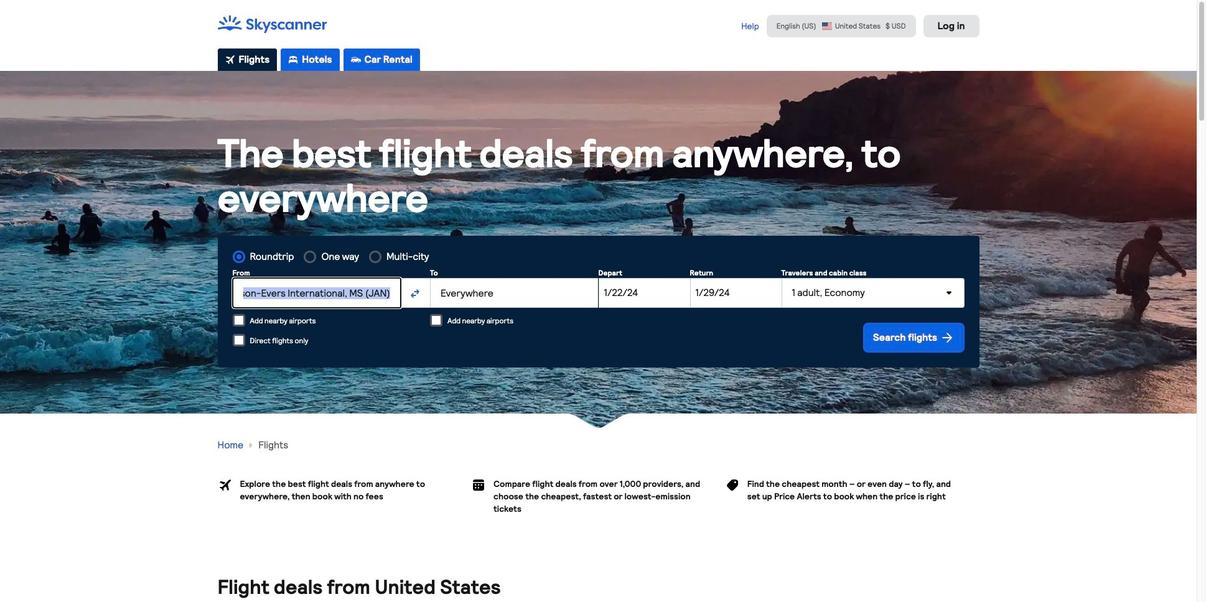 Task type: locate. For each thing, give the bounding box(es) containing it.
Add nearby airports checkbox
[[232, 314, 245, 327], [430, 314, 443, 327]]

switch origin and destination image
[[411, 289, 420, 299]]

1 desktop__njgyo image from the left
[[288, 55, 298, 65]]

Roundtrip radio
[[232, 251, 245, 263]]

1 horizontal spatial desktop__njgyo image
[[351, 55, 361, 65]]

desktop__njgyo image
[[288, 55, 298, 65], [351, 55, 361, 65]]

Country, city or airport text field
[[232, 278, 401, 308], [430, 278, 598, 308]]

active__n2u0z image
[[225, 55, 235, 65]]

1 country, city or airport text field from the left
[[232, 278, 401, 308]]

1 horizontal spatial country, city or airport text field
[[430, 278, 598, 308]]

0 horizontal spatial desktop__njgyo image
[[288, 55, 298, 65]]

us image
[[821, 22, 833, 31]]

None field
[[232, 278, 401, 308], [430, 278, 598, 308], [232, 278, 401, 308], [430, 278, 598, 308]]

0 horizontal spatial country, city or airport text field
[[232, 278, 401, 308]]

1 horizontal spatial add nearby airports checkbox
[[430, 314, 443, 327]]

0 horizontal spatial add nearby airports checkbox
[[232, 314, 245, 327]]

1 add nearby airports checkbox from the left
[[232, 314, 245, 327]]

2 add nearby airports checkbox from the left
[[430, 314, 443, 327]]

add nearby airports checkbox for second country, city or airport text field
[[430, 314, 443, 327]]



Task type: vqa. For each thing, say whether or not it's contained in the screenshot.
rtl support__OTJmO image
yes



Task type: describe. For each thing, give the bounding box(es) containing it.
2 desktop__njgyo image from the left
[[351, 55, 361, 65]]

rtl support__otjmo image
[[246, 441, 256, 451]]

2 country, city or airport text field from the left
[[430, 278, 598, 308]]

One way radio
[[304, 251, 316, 263]]

add nearby airports checkbox for 1st country, city or airport text field from the left
[[232, 314, 245, 327]]

Direct flights only checkbox
[[232, 334, 245, 347]]

rtl support__yzkyy image
[[940, 331, 955, 345]]

Multi-city radio
[[369, 251, 382, 263]]



